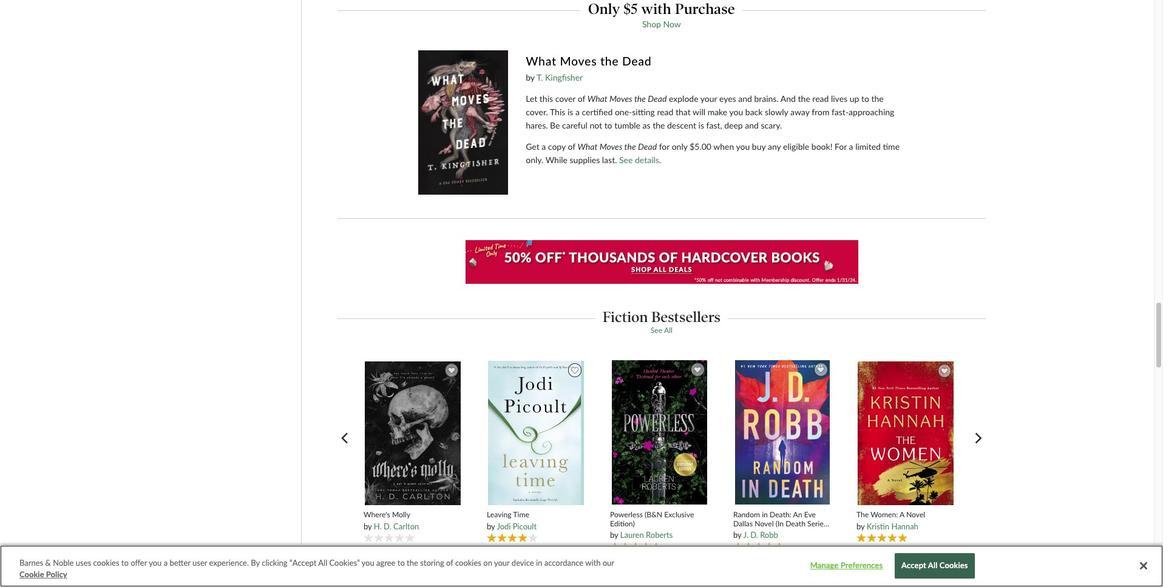 Task type: vqa. For each thing, say whether or not it's contained in the screenshot.
(In
yes



Task type: locate. For each thing, give the bounding box(es) containing it.
read
[[813, 93, 829, 104], [657, 107, 674, 117]]

your inside "barnes & noble uses cookies to offer you a better user experience. by clicking "accept all cookies" you agree to the storing of cookies on your device in accordance with our cookie policy"
[[494, 559, 510, 568]]

#58)
[[733, 529, 748, 538]]

our
[[603, 559, 614, 568]]

you left buy
[[736, 141, 750, 152]]

eyes
[[719, 93, 736, 104]]

cookies left on
[[455, 559, 481, 568]]

0 vertical spatial moves
[[560, 54, 597, 68]]

0 vertical spatial and
[[738, 93, 752, 104]]

the
[[857, 511, 869, 520]]

by down the
[[857, 522, 865, 531]]

agree
[[376, 559, 396, 568]]

the women: a novel link
[[857, 511, 955, 520]]

kristin
[[867, 522, 890, 531]]

edition)
[[610, 519, 635, 529]]

all
[[664, 326, 673, 335], [318, 559, 327, 568], [928, 561, 938, 571]]

all right "accept
[[318, 559, 327, 568]]

$5.00
[[690, 141, 712, 152]]

&
[[45, 559, 51, 568]]

experience.
[[209, 559, 249, 568]]

shop now link
[[642, 19, 681, 29]]

dead up details
[[638, 141, 657, 152]]

is left fast, on the top right
[[699, 120, 704, 130]]

dead for let this cover of what moves the dead
[[648, 93, 667, 104]]

the inside what moves the dead by t. kingfisher
[[600, 54, 619, 68]]

moves inside what moves the dead by t. kingfisher
[[560, 54, 597, 68]]

not
[[590, 120, 602, 130]]

kristin hannah link
[[867, 522, 919, 531]]

0 horizontal spatial d.
[[384, 522, 391, 531]]

see
[[619, 155, 633, 165], [651, 326, 663, 335]]

by left the h.
[[364, 522, 372, 531]]

women:
[[871, 511, 898, 520]]

1 vertical spatial read
[[657, 107, 674, 117]]

1 horizontal spatial all
[[664, 326, 673, 335]]

to
[[861, 93, 869, 104], [604, 120, 612, 130], [121, 559, 129, 568], [398, 559, 405, 568]]

1 vertical spatial what
[[588, 93, 608, 104]]

for
[[659, 141, 670, 152]]

"accept
[[290, 559, 317, 568]]

what for copy
[[578, 141, 598, 152]]

what moves the dead image
[[418, 51, 508, 195]]

you
[[729, 107, 743, 117], [736, 141, 750, 152], [149, 559, 162, 568], [362, 559, 374, 568]]

for
[[835, 141, 847, 152]]

is
[[568, 107, 573, 117], [699, 120, 704, 130]]

fast,
[[706, 120, 722, 130]]

is right this at the top
[[568, 107, 573, 117]]

d. right j.
[[751, 531, 758, 540]]

1 vertical spatial of
[[568, 141, 575, 152]]

see down bestsellers
[[651, 326, 663, 335]]

1 vertical spatial dead
[[648, 93, 667, 104]]

1 vertical spatial moves
[[610, 93, 632, 104]]

0 horizontal spatial all
[[318, 559, 327, 568]]

in right device
[[536, 559, 542, 568]]

novel up the j. d. robb "link"
[[755, 519, 774, 529]]

your right on
[[494, 559, 510, 568]]

from
[[812, 107, 830, 117]]

exclusive
[[664, 510, 694, 519]]

2 vertical spatial moves
[[600, 141, 623, 152]]

1 horizontal spatial your
[[700, 93, 717, 104]]

dead for get a copy of what moves the dead
[[638, 141, 657, 152]]

by down edition) at the right of page
[[610, 531, 618, 540]]

what up supplies
[[578, 141, 598, 152]]

all down bestsellers
[[664, 326, 673, 335]]

you up deep
[[729, 107, 743, 117]]

where's
[[364, 511, 390, 520]]

fiction
[[603, 308, 648, 326]]

privacy alert dialog
[[0, 546, 1163, 588]]

let this cover of what moves the dead
[[526, 93, 667, 104]]

h. d. carlton link
[[374, 522, 419, 531]]

2 horizontal spatial all
[[928, 561, 938, 571]]

by inside "powerless (b&n exclusive edition) by lauren roberts"
[[610, 531, 618, 540]]

0 vertical spatial what
[[526, 54, 557, 68]]

by inside the women: a novel by kristin hannah
[[857, 522, 865, 531]]

you inside for only $5.00 when you buy any eligible book! for a limited time only. while supplies last.
[[736, 141, 750, 152]]

see right "last."
[[619, 155, 633, 165]]

get
[[526, 141, 540, 152]]

0 vertical spatial see
[[619, 155, 633, 165]]

powerless (b&n exclusive edition) by lauren roberts
[[610, 510, 694, 540]]

read up from
[[813, 93, 829, 104]]

clicking
[[262, 559, 288, 568]]

all right accept at bottom
[[928, 561, 938, 571]]

time
[[513, 511, 529, 520]]

one-
[[615, 107, 632, 117]]

of inside "barnes & noble uses cookies to offer you a better user experience. by clicking "accept all cookies" you agree to the storing of cookies on your device in accordance with our cookie policy"
[[446, 559, 453, 568]]

dead up sitting
[[648, 93, 667, 104]]

you inside 'explode your eyes and brains. and the read lives up to the cover. this is a certified one-sitting read that will make you back slowly away from fast-approaching hares. be careful not to tumble as the descent is fast, deep and scary.'
[[729, 107, 743, 117]]

lauren roberts link
[[620, 531, 673, 540]]

you left agree
[[362, 559, 374, 568]]

of for cover
[[578, 93, 585, 104]]

j.
[[743, 531, 748, 540]]

d. right the h.
[[384, 522, 391, 531]]

a up careful
[[575, 107, 580, 117]]

moves up "last."
[[600, 141, 623, 152]]

1 vertical spatial see
[[651, 326, 663, 335]]

of right storing
[[446, 559, 453, 568]]

accept all cookies
[[902, 561, 968, 571]]

0 vertical spatial your
[[700, 93, 717, 104]]

1 horizontal spatial in
[[762, 510, 768, 519]]

a left better
[[164, 559, 168, 568]]

what up certified
[[588, 93, 608, 104]]

this
[[540, 93, 553, 104]]

all inside button
[[928, 561, 938, 571]]

and
[[738, 93, 752, 104], [745, 120, 759, 130]]

by left 't.'
[[526, 72, 535, 82]]

0 horizontal spatial see
[[619, 155, 633, 165]]

0 vertical spatial dead
[[622, 54, 652, 68]]

eve
[[804, 510, 816, 519]]

certified
[[582, 107, 613, 117]]

0 vertical spatial in
[[762, 510, 768, 519]]

what up 't.'
[[526, 54, 557, 68]]

accept all cookies button
[[895, 554, 975, 579]]

moves up one-
[[610, 93, 632, 104]]

user
[[192, 559, 207, 568]]

0 horizontal spatial your
[[494, 559, 510, 568]]

supplies
[[570, 155, 600, 165]]

moves
[[560, 54, 597, 68], [610, 93, 632, 104], [600, 141, 623, 152]]

0 horizontal spatial cookies
[[93, 559, 119, 568]]

kingfisher
[[545, 72, 583, 82]]

manage
[[810, 561, 839, 571]]

0 horizontal spatial of
[[446, 559, 453, 568]]

advertisement element
[[338, 240, 986, 284]]

0 horizontal spatial in
[[536, 559, 542, 568]]

random in death: an eve dallas novel (in death series #58) image
[[735, 360, 831, 506]]

0 horizontal spatial novel
[[755, 519, 774, 529]]

1 horizontal spatial novel
[[906, 511, 925, 520]]

0 vertical spatial of
[[578, 93, 585, 104]]

jodi
[[497, 522, 511, 531]]

where's molly image
[[364, 361, 462, 506]]

1 horizontal spatial read
[[813, 93, 829, 104]]

the up let this cover of what moves the dead on the top of page
[[600, 54, 619, 68]]

cookies right uses
[[93, 559, 119, 568]]

slowly
[[765, 107, 788, 117]]

lives
[[831, 93, 848, 104]]

1 vertical spatial and
[[745, 120, 759, 130]]

of right copy
[[568, 141, 575, 152]]

barnes
[[19, 559, 43, 568]]

accept
[[902, 561, 926, 571]]

of right "cover"
[[578, 93, 585, 104]]

cookie
[[19, 570, 44, 580]]

the left storing
[[407, 559, 418, 568]]

a inside for only $5.00 when you buy any eligible book! for a limited time only. while supplies last.
[[849, 141, 853, 152]]

1 vertical spatial your
[[494, 559, 510, 568]]

picoult
[[513, 522, 537, 531]]

novel inside random in death: an eve dallas novel (in death series #58)
[[755, 519, 774, 529]]

2 vertical spatial of
[[446, 559, 453, 568]]

manage preferences button
[[809, 555, 885, 579]]

2 vertical spatial what
[[578, 141, 598, 152]]

a right for
[[849, 141, 853, 152]]

see details .
[[619, 155, 661, 165]]

while
[[546, 155, 568, 165]]

by left jodi
[[487, 522, 495, 531]]

back
[[745, 107, 763, 117]]

1 vertical spatial in
[[536, 559, 542, 568]]

as
[[643, 120, 651, 130]]

in left death:
[[762, 510, 768, 519]]

2 horizontal spatial of
[[578, 93, 585, 104]]

random
[[733, 510, 760, 519]]

cookies"
[[329, 559, 360, 568]]

the up away
[[798, 93, 810, 104]]

1 horizontal spatial see
[[651, 326, 663, 335]]

shop
[[642, 19, 661, 29]]

dead down shop
[[622, 54, 652, 68]]

1 horizontal spatial of
[[568, 141, 575, 152]]

leaving time by jodi picoult
[[487, 511, 537, 531]]

1 vertical spatial is
[[699, 120, 704, 130]]

.
[[659, 155, 661, 165]]

where's molly link
[[364, 511, 462, 520]]

0 horizontal spatial is
[[568, 107, 573, 117]]

0 vertical spatial read
[[813, 93, 829, 104]]

and up back
[[738, 93, 752, 104]]

of
[[578, 93, 585, 104], [568, 141, 575, 152], [446, 559, 453, 568]]

brains.
[[754, 93, 779, 104]]

moves up 'kingfisher' at the top
[[560, 54, 597, 68]]

your up make
[[700, 93, 717, 104]]

2 vertical spatial dead
[[638, 141, 657, 152]]

a
[[575, 107, 580, 117], [542, 141, 546, 152], [849, 141, 853, 152], [164, 559, 168, 568]]

1 horizontal spatial cookies
[[455, 559, 481, 568]]

and down back
[[745, 120, 759, 130]]

see details link
[[619, 155, 659, 165]]

novel right a
[[906, 511, 925, 520]]

what for cover
[[588, 93, 608, 104]]

read left that
[[657, 107, 674, 117]]



Task type: describe. For each thing, give the bounding box(es) containing it.
0 horizontal spatial read
[[657, 107, 674, 117]]

device
[[512, 559, 534, 568]]

to right up
[[861, 93, 869, 104]]

moves for cover
[[610, 93, 632, 104]]

dallas
[[733, 519, 753, 529]]

d. inside where's molly by h. d. carlton
[[384, 522, 391, 531]]

by
[[251, 559, 260, 568]]

buy
[[752, 141, 766, 152]]

by inside what moves the dead by t. kingfisher
[[526, 72, 535, 82]]

what inside what moves the dead by t. kingfisher
[[526, 54, 557, 68]]

powerless (b&n exclusive edition) link
[[610, 510, 709, 529]]

jodi picoult link
[[497, 522, 537, 531]]

the right as
[[653, 120, 665, 130]]

powerless
[[610, 510, 643, 519]]

see inside the fiction bestsellers see all
[[651, 326, 663, 335]]

shop now
[[642, 19, 681, 29]]

leaving
[[487, 511, 512, 520]]

by inside where's molly by h. d. carlton
[[364, 522, 372, 531]]

moves for copy
[[600, 141, 623, 152]]

accordance
[[544, 559, 584, 568]]

explode
[[669, 93, 699, 104]]

see all link
[[651, 326, 673, 335]]

the up sitting
[[634, 93, 646, 104]]

fiction bestsellers see all
[[603, 308, 721, 335]]

get a copy of what moves the dead
[[526, 141, 657, 152]]

robb
[[760, 531, 778, 540]]

what moves the dead link
[[526, 54, 905, 71]]

leaving time image
[[488, 361, 585, 506]]

all inside the fiction bestsellers see all
[[664, 326, 673, 335]]

by inside the leaving time by jodi picoult
[[487, 522, 495, 531]]

sitting
[[632, 107, 655, 117]]

better
[[170, 559, 190, 568]]

offer
[[131, 559, 147, 568]]

death:
[[770, 510, 792, 519]]

an
[[793, 510, 802, 519]]

bestsellers
[[651, 308, 721, 326]]

book!
[[812, 141, 833, 152]]

approaching
[[849, 107, 895, 117]]

tumble
[[614, 120, 641, 130]]

by left j.
[[733, 531, 742, 540]]

a inside "barnes & noble uses cookies to offer you a better user experience. by clicking "accept all cookies" you agree to the storing of cookies on your device in accordance with our cookie policy"
[[164, 559, 168, 568]]

series
[[808, 519, 827, 529]]

manage preferences
[[810, 561, 883, 571]]

preferences
[[841, 561, 883, 571]]

fast-
[[832, 107, 849, 117]]

for only $5.00 when you buy any eligible book! for a limited time only. while supplies last.
[[526, 141, 900, 165]]

storing
[[420, 559, 444, 568]]

roberts
[[646, 531, 673, 540]]

2 cookies from the left
[[455, 559, 481, 568]]

1 cookies from the left
[[93, 559, 119, 568]]

0 vertical spatial is
[[568, 107, 573, 117]]

the women: a novel by kristin hannah
[[857, 511, 925, 531]]

scary.
[[761, 120, 782, 130]]

in inside "barnes & noble uses cookies to offer you a better user experience. by clicking "accept all cookies" you agree to the storing of cookies on your device in accordance with our cookie policy"
[[536, 559, 542, 568]]

barnes & noble uses cookies to offer you a better user experience. by clicking "accept all cookies" you agree to the storing of cookies on your device in accordance with our cookie policy
[[19, 559, 614, 580]]

a
[[900, 511, 905, 520]]

careful
[[562, 120, 588, 130]]

limited
[[856, 141, 881, 152]]

molly
[[392, 511, 410, 520]]

time
[[883, 141, 900, 152]]

uses
[[76, 559, 91, 568]]

away
[[790, 107, 810, 117]]

a right get
[[542, 141, 546, 152]]

eligible
[[783, 141, 809, 152]]

descent
[[667, 120, 696, 130]]

now
[[663, 19, 681, 29]]

policy
[[46, 570, 67, 580]]

make
[[708, 107, 727, 117]]

to left offer
[[121, 559, 129, 568]]

powerless (b&n exclusive edition) image
[[611, 360, 708, 506]]

cookie policy link
[[19, 570, 67, 582]]

t. kingfisher link
[[537, 72, 583, 82]]

when
[[714, 141, 734, 152]]

a inside 'explode your eyes and brains. and the read lives up to the cover. this is a certified one-sitting read that will make you back slowly away from fast-approaching hares. be careful not to tumble as the descent is fast, deep and scary.'
[[575, 107, 580, 117]]

h.
[[374, 522, 382, 531]]

novel inside the women: a novel by kristin hannah
[[906, 511, 925, 520]]

in inside random in death: an eve dallas novel (in death series #58)
[[762, 510, 768, 519]]

cover.
[[526, 107, 548, 117]]

lauren
[[620, 531, 644, 540]]

and
[[781, 93, 796, 104]]

the inside "barnes & noble uses cookies to offer you a better user experience. by clicking "accept all cookies" you agree to the storing of cookies on your device in accordance with our cookie policy"
[[407, 559, 418, 568]]

the up see details link
[[624, 141, 636, 152]]

the women: a novel image
[[857, 361, 955, 506]]

of for copy
[[568, 141, 575, 152]]

the up approaching
[[871, 93, 884, 104]]

leaving time link
[[487, 511, 586, 520]]

to right agree
[[398, 559, 405, 568]]

hares.
[[526, 120, 548, 130]]

last.
[[602, 155, 617, 165]]

on
[[483, 559, 492, 568]]

1 horizontal spatial d.
[[751, 531, 758, 540]]

details
[[635, 155, 659, 165]]

explode your eyes and brains. and the read lives up to the cover. this is a certified one-sitting read that will make you back slowly away from fast-approaching hares. be careful not to tumble as the descent is fast, deep and scary.
[[526, 93, 895, 130]]

your inside 'explode your eyes and brains. and the read lives up to the cover. this is a certified one-sitting read that will make you back slowly away from fast-approaching hares. be careful not to tumble as the descent is fast, deep and scary.'
[[700, 93, 717, 104]]

t.
[[537, 72, 543, 82]]

j. d. robb link
[[743, 531, 778, 540]]

(b&n
[[645, 510, 662, 519]]

will
[[693, 107, 706, 117]]

all inside "barnes & noble uses cookies to offer you a better user experience. by clicking "accept all cookies" you agree to the storing of cookies on your device in accordance with our cookie policy"
[[318, 559, 327, 568]]

1 horizontal spatial is
[[699, 120, 704, 130]]

random in death: an eve dallas novel (in death series #58)
[[733, 510, 827, 538]]

dead inside what moves the dead by t. kingfisher
[[622, 54, 652, 68]]

noble
[[53, 559, 74, 568]]

with
[[585, 559, 601, 568]]

random in death: an eve dallas novel (in death series #58) link
[[733, 510, 832, 538]]

up
[[850, 93, 859, 104]]

what moves the dead by t. kingfisher
[[526, 54, 652, 82]]

you right offer
[[149, 559, 162, 568]]

only.
[[526, 155, 544, 165]]

copy
[[548, 141, 566, 152]]

to right not
[[604, 120, 612, 130]]



